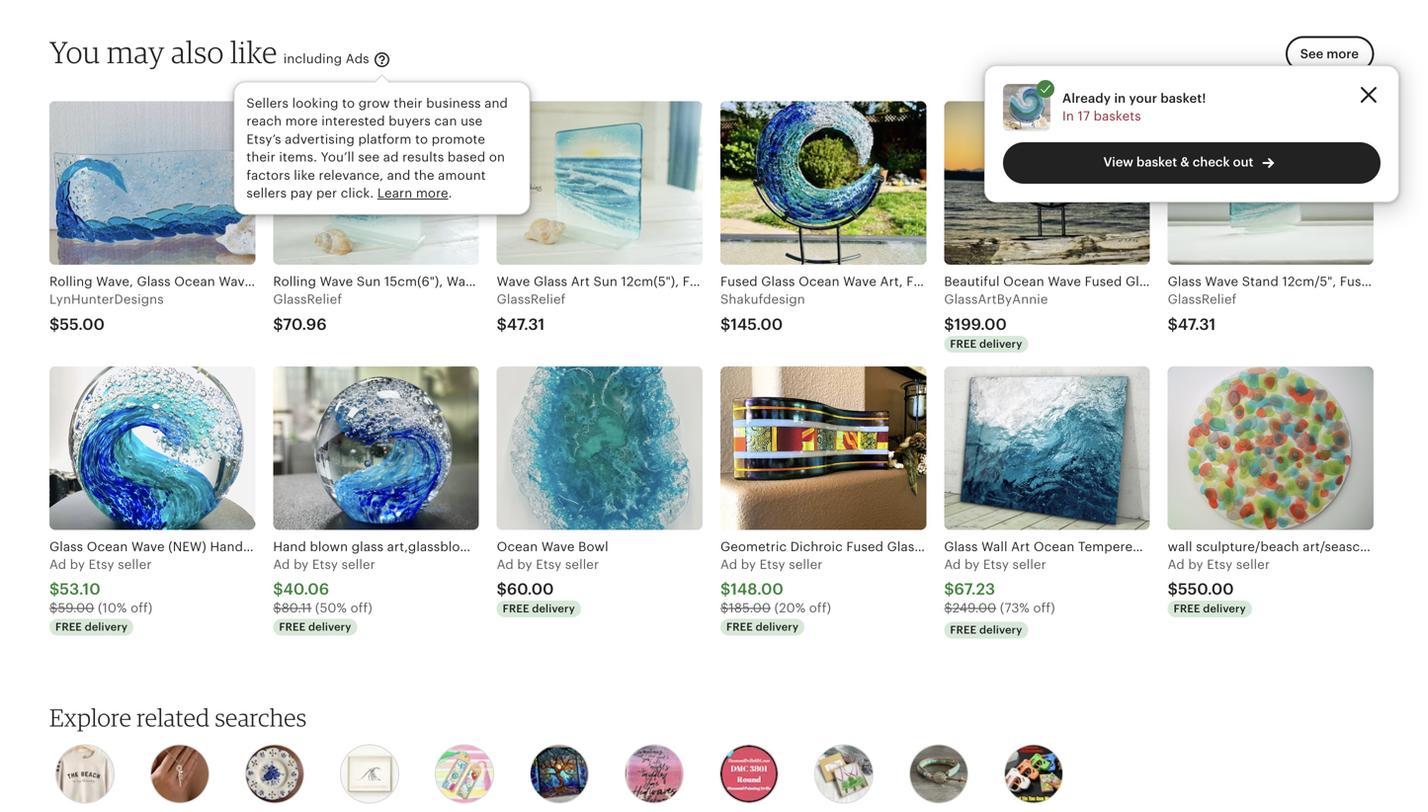 Task type: describe. For each thing, give the bounding box(es) containing it.
etsy's
[[247, 132, 281, 147]]

glassrelief $ 70.96
[[273, 292, 342, 333]]

$ inside glassrelief $ 70.96
[[273, 316, 283, 333]]

glassrelief for glass wave stand 12cm/5", fused glass ocean wave, window suncatcher sea glass art, sea glass art, coastal art model 1 d2 on 1 foot image
[[1168, 292, 1237, 307]]

buyers
[[389, 114, 431, 129]]

related
[[137, 703, 210, 733]]

explore
[[49, 703, 132, 733]]

basket!
[[1161, 91, 1207, 106]]

the
[[414, 168, 435, 183]]

view
[[1104, 155, 1134, 170]]

a for 40.06
[[273, 558, 282, 572]]

hand blown glass art,glassblowing,round paperweight,teardrop paperweight,glass art sculpture,glass art,home decor,anniversary gift,diorama image
[[273, 367, 479, 530]]

249.00
[[953, 601, 997, 616]]

199.00
[[955, 316, 1007, 333]]

learn more .
[[378, 186, 452, 201]]

glassartbyannie
[[944, 292, 1048, 307]]

1 vertical spatial to
[[415, 132, 428, 147]]

delivery inside a d b y etsy seller $ 40.06 $ 80.11 (50% off) free delivery
[[308, 621, 351, 634]]

platform
[[358, 132, 412, 147]]

(73%
[[1000, 601, 1030, 616]]

reach
[[247, 114, 282, 129]]

pay
[[290, 186, 313, 201]]

wave glass art sun 12cm(5"), fused glass freestanding art panel, wave suncatcher, sea glass wave, model 1 d1 sun on glass foot image
[[497, 101, 703, 265]]

basket
[[1137, 155, 1178, 170]]

rolling wave sun 15cm(6"), wave suncatcher, fused glass art, surfing wave, ocean glass wave, coastal scene d1 sun, sea glass suncatcher image
[[273, 101, 479, 265]]

d inside a d b y etsy seller $ 550.00 free delivery
[[1177, 558, 1185, 572]]

baskets
[[1094, 109, 1142, 124]]

a for 148.00
[[721, 558, 730, 572]]

view basket & check out link
[[1003, 142, 1381, 184]]

glassrelief for wave glass art sun 12cm(5"), fused glass freestanding art panel, wave suncatcher, sea glass wave, model 1 d1 sun on glass foot image
[[497, 292, 566, 307]]

view basket & check out
[[1104, 155, 1254, 170]]

ocean inside beautiful ocean wave fused glass art-turquoise glassartbyannie $ 199.00 free delivery
[[1004, 274, 1045, 289]]

b for 40.06
[[294, 558, 302, 572]]

delivery inside beautiful ocean wave fused glass art-turquoise glassartbyannie $ 199.00 free delivery
[[980, 338, 1023, 350]]

see
[[1301, 46, 1324, 61]]

already in your basket! in 17 baskets
[[1063, 91, 1207, 124]]

use
[[461, 114, 483, 129]]

your
[[1129, 91, 1158, 106]]

ads
[[346, 51, 369, 66]]

wave inside ocean wave bowl a d b y etsy seller $ 60.00 free delivery
[[542, 540, 575, 554]]

67.23
[[955, 581, 996, 599]]

lynhunterdesigns $ 55.00
[[49, 292, 164, 333]]

off) for 53.10
[[131, 601, 153, 616]]

ocean wave bowl a d b y etsy seller $ 60.00 free delivery
[[497, 540, 609, 616]]

etsy for 40.06
[[312, 558, 338, 572]]

see
[[358, 150, 380, 165]]

like inside sellers looking to grow their business and reach more interested buyers can use etsy's advertising platform to promote their items. you'll see ad results based on factors like relevance, and the amount sellers pay per click.
[[294, 168, 315, 183]]

y inside ocean wave bowl a d b y etsy seller $ 60.00 free delivery
[[525, 558, 533, 572]]

off) for 67.23
[[1034, 601, 1056, 616]]

d for 148.00
[[729, 558, 738, 572]]

$ inside a d b y etsy seller $ 550.00 free delivery
[[1168, 581, 1178, 599]]

y for 53.10
[[78, 558, 85, 572]]

shakufdesign $ 145.00
[[721, 292, 806, 333]]

learn more link
[[378, 186, 448, 201]]

wave inside beautiful ocean wave fused glass art-turquoise glassartbyannie $ 199.00 free delivery
[[1048, 274, 1082, 289]]

d for 53.10
[[58, 558, 66, 572]]

explore related searches region
[[38, 703, 1386, 806]]

.
[[448, 186, 452, 201]]

more for see more
[[1327, 46, 1359, 61]]

amount
[[438, 168, 486, 183]]

relevance,
[[319, 168, 384, 183]]

glass wall art ocean tempered glass art sea wave wall hanging blue water decor large wall art image
[[944, 367, 1150, 530]]

free inside "a d b y etsy seller $ 67.23 $ 249.00 (73% off) free delivery"
[[950, 624, 977, 637]]

a d b y etsy seller $ 40.06 $ 80.11 (50% off) free delivery
[[273, 558, 375, 634]]

beautiful ocean wave fused glass art-turquoise image
[[944, 101, 1150, 265]]

searches
[[215, 703, 307, 733]]

55.00
[[60, 316, 105, 333]]

already
[[1063, 91, 1111, 106]]

sellers
[[247, 96, 289, 111]]

rolling wave, glass ocean wave with sea spray, curved glass sculpture, beach decor, blue wave, window or shelf decor image
[[49, 101, 255, 265]]

you
[[49, 34, 101, 70]]

y for 148.00
[[749, 558, 756, 572]]

items.
[[279, 150, 317, 165]]

y for 40.06
[[302, 558, 309, 572]]

etsy for 148.00
[[760, 558, 786, 572]]

fused
[[1085, 274, 1122, 289]]

seller inside a d b y etsy seller $ 550.00 free delivery
[[1237, 558, 1271, 572]]

40.06
[[283, 581, 329, 599]]

turquoise
[[1186, 274, 1247, 289]]

interested
[[321, 114, 385, 129]]

in
[[1063, 109, 1075, 124]]

b for 67.23
[[965, 558, 973, 572]]

click.
[[341, 186, 374, 201]]

ad
[[383, 150, 399, 165]]

factors
[[247, 168, 290, 183]]

b for 53.10
[[70, 558, 78, 572]]

you'll
[[321, 150, 355, 165]]

185.00
[[729, 601, 771, 616]]

59.00
[[58, 601, 94, 616]]

(20%
[[775, 601, 806, 616]]

etsy inside ocean wave bowl a d b y etsy seller $ 60.00 free delivery
[[536, 558, 562, 572]]

glass ocean wave (new) hand-made from molten glass - each is unique! image
[[49, 367, 255, 530]]

$ inside beautiful ocean wave fused glass art-turquoise glassartbyannie $ 199.00 free delivery
[[944, 316, 955, 333]]

results
[[402, 150, 444, 165]]

80.11
[[282, 601, 312, 616]]

free inside a d b y etsy seller $ 148.00 $ 185.00 (20% off) free delivery
[[727, 621, 753, 634]]

off) for 40.06
[[351, 601, 373, 616]]

based
[[448, 150, 486, 165]]

a d b y etsy seller $ 67.23 $ 249.00 (73% off) free delivery
[[944, 558, 1056, 637]]

(50%
[[315, 601, 347, 616]]

0 vertical spatial their
[[394, 96, 423, 111]]

more for learn more .
[[416, 186, 448, 201]]

can
[[434, 114, 457, 129]]

advertising
[[285, 132, 355, 147]]

glass
[[1126, 274, 1160, 289]]

lynhunterdesigns
[[49, 292, 164, 307]]

learn
[[378, 186, 413, 201]]

etsy for 67.23
[[984, 558, 1009, 572]]

free inside beautiful ocean wave fused glass art-turquoise glassartbyannie $ 199.00 free delivery
[[950, 338, 977, 350]]

seller inside ocean wave bowl a d b y etsy seller $ 60.00 free delivery
[[565, 558, 599, 572]]

145.00
[[731, 316, 783, 333]]

b inside a d b y etsy seller $ 550.00 free delivery
[[1189, 558, 1197, 572]]

bowl
[[578, 540, 609, 554]]

47.31 for wave glass art sun 12cm(5"), fused glass freestanding art panel, wave suncatcher, sea glass wave, model 1 d1 sun on glass foot image
[[507, 316, 545, 333]]

free inside a d b y etsy seller $ 550.00 free delivery
[[1174, 603, 1201, 616]]

on
[[489, 150, 505, 165]]

fused glass ocean wave art, free standing glass wave, turquoise blue ocean waves sculpture with stand image
[[721, 101, 927, 265]]

seller for 148.00
[[789, 558, 823, 572]]



Task type: vqa. For each thing, say whether or not it's contained in the screenshot.
leftmost Ocean
yes



Task type: locate. For each thing, give the bounding box(es) containing it.
beautiful ocean wave fused glass art-turquoise glassartbyannie $ 199.00 free delivery
[[944, 274, 1247, 350]]

2 glassrelief $ 47.31 from the left
[[1168, 292, 1237, 333]]

5 etsy from the left
[[984, 558, 1009, 572]]

ocean up the "60.00"
[[497, 540, 538, 554]]

delivery down (10%
[[85, 621, 128, 634]]

etsy up "148.00"
[[760, 558, 786, 572]]

1 d from the left
[[58, 558, 66, 572]]

5 seller from the left
[[1013, 558, 1047, 572]]

a d b y etsy seller $ 148.00 $ 185.00 (20% off) free delivery
[[721, 558, 832, 634]]

wall sculpture/beach art/seascape art/office art/resin art/titled sea glass image
[[1168, 367, 1374, 530]]

1 vertical spatial ocean
[[497, 540, 538, 554]]

free down 199.00
[[950, 338, 977, 350]]

3 off) from the left
[[809, 601, 832, 616]]

off)
[[131, 601, 153, 616], [351, 601, 373, 616], [809, 601, 832, 616], [1034, 601, 1056, 616]]

1 glassrelief from the left
[[273, 292, 342, 307]]

tooltip
[[234, 77, 530, 215]]

free inside ocean wave bowl a d b y etsy seller $ 60.00 free delivery
[[503, 603, 529, 616]]

1 horizontal spatial ocean
[[1004, 274, 1045, 289]]

etsy for 53.10
[[89, 558, 114, 572]]

like
[[230, 34, 278, 70], [294, 168, 315, 183]]

y up "148.00"
[[749, 558, 756, 572]]

a inside a d b y etsy seller $ 148.00 $ 185.00 (20% off) free delivery
[[721, 558, 730, 572]]

b inside a d b y etsy seller $ 40.06 $ 80.11 (50% off) free delivery
[[294, 558, 302, 572]]

d up the 40.06
[[282, 558, 290, 572]]

b up the "60.00"
[[517, 558, 526, 572]]

1 y from the left
[[78, 558, 85, 572]]

1 horizontal spatial like
[[294, 168, 315, 183]]

free
[[950, 338, 977, 350], [503, 603, 529, 616], [1174, 603, 1201, 616], [55, 621, 82, 634], [279, 621, 306, 634], [727, 621, 753, 634], [950, 624, 977, 637]]

6 b from the left
[[1189, 558, 1197, 572]]

0 vertical spatial ocean
[[1004, 274, 1045, 289]]

70.96
[[283, 316, 327, 333]]

d for 40.06
[[282, 558, 290, 572]]

art-
[[1163, 274, 1186, 289]]

d inside "a d b y etsy seller $ 67.23 $ 249.00 (73% off) free delivery"
[[953, 558, 961, 572]]

y up 67.23
[[973, 558, 980, 572]]

etsy inside a d b y etsy seller $ 148.00 $ 185.00 (20% off) free delivery
[[760, 558, 786, 572]]

beautiful
[[944, 274, 1000, 289]]

a for 53.10
[[49, 558, 58, 572]]

off) inside "a d b y etsy seller $ 67.23 $ 249.00 (73% off) free delivery"
[[1034, 601, 1056, 616]]

d up 67.23
[[953, 558, 961, 572]]

out
[[1233, 155, 1254, 170]]

3 seller from the left
[[565, 558, 599, 572]]

y up the "60.00"
[[525, 558, 533, 572]]

0 vertical spatial more
[[1327, 46, 1359, 61]]

0 vertical spatial wave
[[1048, 274, 1082, 289]]

y for 67.23
[[973, 558, 980, 572]]

delivery inside a d b y etsy seller $ 53.10 $ 59.00 (10% off) free delivery
[[85, 621, 128, 634]]

explore related searches
[[49, 703, 307, 733]]

1 horizontal spatial glassrelief
[[497, 292, 566, 307]]

like up sellers
[[230, 34, 278, 70]]

sellers
[[247, 186, 287, 201]]

y up the 40.06
[[302, 558, 309, 572]]

1 a from the left
[[49, 558, 58, 572]]

d up 53.10
[[58, 558, 66, 572]]

1 glassrelief $ 47.31 from the left
[[497, 292, 566, 333]]

3 etsy from the left
[[536, 558, 562, 572]]

1 horizontal spatial more
[[416, 186, 448, 201]]

0 vertical spatial like
[[230, 34, 278, 70]]

6 seller from the left
[[1237, 558, 1271, 572]]

y inside a d b y etsy seller $ 40.06 $ 80.11 (50% off) free delivery
[[302, 558, 309, 572]]

free down 59.00
[[55, 621, 82, 634]]

a inside a d b y etsy seller $ 53.10 $ 59.00 (10% off) free delivery
[[49, 558, 58, 572]]

1 off) from the left
[[131, 601, 153, 616]]

tooltip containing sellers looking to grow their business and reach more interested buyers can use etsy's advertising platform to promote their items. you'll see ad results based on factors like relevance, and the amount sellers pay per click.
[[234, 77, 530, 215]]

4 y from the left
[[749, 558, 756, 572]]

etsy inside a d b y etsy seller $ 550.00 free delivery
[[1207, 558, 1233, 572]]

wave
[[1048, 274, 1082, 289], [542, 540, 575, 554]]

also
[[171, 34, 224, 70]]

business
[[426, 96, 481, 111]]

0 horizontal spatial to
[[342, 96, 355, 111]]

their down etsy's
[[247, 150, 276, 165]]

y
[[78, 558, 85, 572], [302, 558, 309, 572], [525, 558, 533, 572], [749, 558, 756, 572], [973, 558, 980, 572], [1197, 558, 1204, 572]]

ocean inside ocean wave bowl a d b y etsy seller $ 60.00 free delivery
[[497, 540, 538, 554]]

d inside a d b y etsy seller $ 53.10 $ 59.00 (10% off) free delivery
[[58, 558, 66, 572]]

seller for 67.23
[[1013, 558, 1047, 572]]

5 a from the left
[[944, 558, 953, 572]]

0 vertical spatial to
[[342, 96, 355, 111]]

delivery down (50%
[[308, 621, 351, 634]]

d inside a d b y etsy seller $ 40.06 $ 80.11 (50% off) free delivery
[[282, 558, 290, 572]]

off) inside a d b y etsy seller $ 53.10 $ 59.00 (10% off) free delivery
[[131, 601, 153, 616]]

per
[[316, 186, 337, 201]]

4 seller from the left
[[789, 558, 823, 572]]

delivery inside a d b y etsy seller $ 148.00 $ 185.00 (20% off) free delivery
[[756, 621, 799, 634]]

may
[[107, 34, 165, 70]]

delivery down 199.00
[[980, 338, 1023, 350]]

0 horizontal spatial glassrelief $ 47.31
[[497, 292, 566, 333]]

a for 67.23
[[944, 558, 953, 572]]

0 horizontal spatial glassrelief
[[273, 292, 342, 307]]

delivery down the (73%
[[980, 624, 1023, 637]]

b up 53.10
[[70, 558, 78, 572]]

2 etsy from the left
[[312, 558, 338, 572]]

seller inside a d b y etsy seller $ 148.00 $ 185.00 (20% off) free delivery
[[789, 558, 823, 572]]

a inside a d b y etsy seller $ 550.00 free delivery
[[1168, 558, 1177, 572]]

1 vertical spatial and
[[387, 168, 411, 183]]

a d b y etsy seller $ 53.10 $ 59.00 (10% off) free delivery
[[49, 558, 153, 634]]

53.10
[[60, 581, 101, 599]]

1 etsy from the left
[[89, 558, 114, 572]]

2 seller from the left
[[342, 558, 375, 572]]

seller
[[118, 558, 152, 572], [342, 558, 375, 572], [565, 558, 599, 572], [789, 558, 823, 572], [1013, 558, 1047, 572], [1237, 558, 1271, 572]]

see more button
[[1286, 36, 1374, 72]]

ocean wave bowl image
[[497, 367, 703, 530]]

2 glassrelief from the left
[[497, 292, 566, 307]]

3 d from the left
[[506, 558, 514, 572]]

to
[[342, 96, 355, 111], [415, 132, 428, 147]]

0 horizontal spatial 47.31
[[507, 316, 545, 333]]

1 horizontal spatial 47.31
[[1178, 316, 1216, 333]]

free inside a d b y etsy seller $ 53.10 $ 59.00 (10% off) free delivery
[[55, 621, 82, 634]]

looking
[[292, 96, 339, 111]]

seller for 40.06
[[342, 558, 375, 572]]

etsy up the "60.00"
[[536, 558, 562, 572]]

shakufdesign
[[721, 292, 806, 307]]

y up 53.10
[[78, 558, 85, 572]]

a d b y etsy seller $ 550.00 free delivery
[[1168, 558, 1271, 616]]

etsy up 67.23
[[984, 558, 1009, 572]]

b
[[70, 558, 78, 572], [294, 558, 302, 572], [517, 558, 526, 572], [741, 558, 750, 572], [965, 558, 973, 572], [1189, 558, 1197, 572]]

2 horizontal spatial glassrelief
[[1168, 292, 1237, 307]]

5 d from the left
[[953, 558, 961, 572]]

y inside a d b y etsy seller $ 148.00 $ 185.00 (20% off) free delivery
[[749, 558, 756, 572]]

5 y from the left
[[973, 558, 980, 572]]

a inside a d b y etsy seller $ 40.06 $ 80.11 (50% off) free delivery
[[273, 558, 282, 572]]

5 b from the left
[[965, 558, 973, 572]]

glassrelief for rolling wave sun 15cm(6"), wave suncatcher, fused glass art, surfing wave, ocean glass wave, coastal scene d1 sun, sea glass suncatcher image
[[273, 292, 342, 307]]

see more
[[1301, 46, 1359, 61]]

in
[[1115, 91, 1126, 106]]

4 d from the left
[[729, 558, 738, 572]]

wave left bowl
[[542, 540, 575, 554]]

free down 249.00
[[950, 624, 977, 637]]

more down the
[[416, 186, 448, 201]]

2 b from the left
[[294, 558, 302, 572]]

b for 148.00
[[741, 558, 750, 572]]

d inside ocean wave bowl a d b y etsy seller $ 60.00 free delivery
[[506, 558, 514, 572]]

d for 67.23
[[953, 558, 961, 572]]

delivery inside ocean wave bowl a d b y etsy seller $ 60.00 free delivery
[[532, 603, 575, 616]]

$ inside lynhunterdesigns $ 55.00
[[49, 316, 60, 333]]

0 horizontal spatial their
[[247, 150, 276, 165]]

promote
[[432, 132, 485, 147]]

1 seller from the left
[[118, 558, 152, 572]]

b inside a d b y etsy seller $ 148.00 $ 185.00 (20% off) free delivery
[[741, 558, 750, 572]]

etsy up 53.10
[[89, 558, 114, 572]]

0 horizontal spatial and
[[387, 168, 411, 183]]

including
[[283, 51, 342, 66]]

47.31 for glass wave stand 12cm/5", fused glass ocean wave, window suncatcher sea glass art, sea glass art, coastal art model 1 d2 on 1 foot image
[[1178, 316, 1216, 333]]

off) right the (73%
[[1034, 601, 1056, 616]]

4 off) from the left
[[1034, 601, 1056, 616]]

148.00
[[731, 581, 784, 599]]

2 horizontal spatial more
[[1327, 46, 1359, 61]]

2 a from the left
[[273, 558, 282, 572]]

etsy up the 40.06
[[312, 558, 338, 572]]

2 vertical spatial more
[[416, 186, 448, 201]]

delivery
[[980, 338, 1023, 350], [532, 603, 575, 616], [1203, 603, 1246, 616], [85, 621, 128, 634], [308, 621, 351, 634], [756, 621, 799, 634], [980, 624, 1023, 637]]

d up "148.00"
[[729, 558, 738, 572]]

&
[[1181, 155, 1190, 170]]

more inside sellers looking to grow their business and reach more interested buyers can use etsy's advertising platform to promote their items. you'll see ad results based on factors like relevance, and the amount sellers pay per click.
[[285, 114, 318, 129]]

1 vertical spatial more
[[285, 114, 318, 129]]

free down 550.00
[[1174, 603, 1201, 616]]

b inside a d b y etsy seller $ 53.10 $ 59.00 (10% off) free delivery
[[70, 558, 78, 572]]

1 b from the left
[[70, 558, 78, 572]]

1 horizontal spatial wave
[[1048, 274, 1082, 289]]

y inside a d b y etsy seller $ 550.00 free delivery
[[1197, 558, 1204, 572]]

off) inside a d b y etsy seller $ 148.00 $ 185.00 (20% off) free delivery
[[809, 601, 832, 616]]

60.00
[[507, 581, 554, 599]]

and up learn
[[387, 168, 411, 183]]

their up the buyers
[[394, 96, 423, 111]]

$
[[49, 316, 60, 333], [273, 316, 283, 333], [497, 316, 507, 333], [721, 316, 731, 333], [944, 316, 955, 333], [1168, 316, 1178, 333], [49, 581, 60, 599], [273, 581, 283, 599], [497, 581, 507, 599], [721, 581, 731, 599], [944, 581, 955, 599], [1168, 581, 1178, 599], [49, 601, 58, 616], [273, 601, 282, 616], [721, 601, 729, 616], [944, 601, 953, 616]]

1 horizontal spatial their
[[394, 96, 423, 111]]

free down 185.00
[[727, 621, 753, 634]]

wave left fused
[[1048, 274, 1082, 289]]

17
[[1078, 109, 1091, 124]]

b up the 40.06
[[294, 558, 302, 572]]

free down the "60.00"
[[503, 603, 529, 616]]

to up interested
[[342, 96, 355, 111]]

4 a from the left
[[721, 558, 730, 572]]

free down 80.11
[[279, 621, 306, 634]]

etsy inside a d b y etsy seller $ 53.10 $ 59.00 (10% off) free delivery
[[89, 558, 114, 572]]

delivery down (20%
[[756, 621, 799, 634]]

1 horizontal spatial and
[[485, 96, 508, 111]]

you may also like including ads
[[49, 34, 373, 70]]

b inside "a d b y etsy seller $ 67.23 $ 249.00 (73% off) free delivery"
[[965, 558, 973, 572]]

ocean
[[1004, 274, 1045, 289], [497, 540, 538, 554]]

2 y from the left
[[302, 558, 309, 572]]

1 horizontal spatial to
[[415, 132, 428, 147]]

0 horizontal spatial like
[[230, 34, 278, 70]]

6 etsy from the left
[[1207, 558, 1233, 572]]

seller for 53.10
[[118, 558, 152, 572]]

4 b from the left
[[741, 558, 750, 572]]

0 vertical spatial and
[[485, 96, 508, 111]]

y inside "a d b y etsy seller $ 67.23 $ 249.00 (73% off) free delivery"
[[973, 558, 980, 572]]

see more link
[[1280, 36, 1374, 83]]

geometric dichroic fused glass wave from hot colors (14 x 5.25 inches) w red stixs using fibonacci ratios image
[[721, 367, 927, 530]]

off) inside a d b y etsy seller $ 40.06 $ 80.11 (50% off) free delivery
[[351, 601, 373, 616]]

more down looking
[[285, 114, 318, 129]]

b up 550.00
[[1189, 558, 1197, 572]]

etsy inside a d b y etsy seller $ 40.06 $ 80.11 (50% off) free delivery
[[312, 558, 338, 572]]

glassrelief $ 47.31 for wave glass art sun 12cm(5"), fused glass freestanding art panel, wave suncatcher, sea glass wave, model 1 d1 sun on glass foot image
[[497, 292, 566, 333]]

seller inside "a d b y etsy seller $ 67.23 $ 249.00 (73% off) free delivery"
[[1013, 558, 1047, 572]]

1 47.31 from the left
[[507, 316, 545, 333]]

1 vertical spatial wave
[[542, 540, 575, 554]]

glassrelief $ 47.31 for glass wave stand 12cm/5", fused glass ocean wave, window suncatcher sea glass art, sea glass art, coastal art model 1 d2 on 1 foot image
[[1168, 292, 1237, 333]]

1 horizontal spatial glassrelief $ 47.31
[[1168, 292, 1237, 333]]

6 d from the left
[[1177, 558, 1185, 572]]

more right see
[[1327, 46, 1359, 61]]

a inside ocean wave bowl a d b y etsy seller $ 60.00 free delivery
[[497, 558, 506, 572]]

d
[[58, 558, 66, 572], [282, 558, 290, 572], [506, 558, 514, 572], [729, 558, 738, 572], [953, 558, 961, 572], [1177, 558, 1185, 572]]

sellers looking to grow their business and reach more interested buyers can use etsy's advertising platform to promote their items. you'll see ad results based on factors like relevance, and the amount sellers pay per click.
[[247, 96, 508, 201]]

off) right (20%
[[809, 601, 832, 616]]

more
[[1327, 46, 1359, 61], [285, 114, 318, 129], [416, 186, 448, 201]]

b inside ocean wave bowl a d b y etsy seller $ 60.00 free delivery
[[517, 558, 526, 572]]

y up 550.00
[[1197, 558, 1204, 572]]

3 b from the left
[[517, 558, 526, 572]]

glass wave stand 12cm/5", fused glass ocean wave, window suncatcher sea glass art, sea glass art, coastal art model 1 d2 on 1 foot image
[[1168, 101, 1374, 265]]

check
[[1193, 155, 1230, 170]]

delivery inside a d b y etsy seller $ 550.00 free delivery
[[1203, 603, 1246, 616]]

off) for 148.00
[[809, 601, 832, 616]]

glassrelief $ 47.31
[[497, 292, 566, 333], [1168, 292, 1237, 333]]

$ inside shakufdesign $ 145.00
[[721, 316, 731, 333]]

their
[[394, 96, 423, 111], [247, 150, 276, 165]]

b up 67.23
[[965, 558, 973, 572]]

more inside button
[[1327, 46, 1359, 61]]

seller inside a d b y etsy seller $ 53.10 $ 59.00 (10% off) free delivery
[[118, 558, 152, 572]]

(10%
[[98, 601, 127, 616]]

seller inside a d b y etsy seller $ 40.06 $ 80.11 (50% off) free delivery
[[342, 558, 375, 572]]

1 vertical spatial like
[[294, 168, 315, 183]]

b up "148.00"
[[741, 558, 750, 572]]

3 a from the left
[[497, 558, 506, 572]]

ocean up 'glassartbyannie'
[[1004, 274, 1045, 289]]

delivery down the "60.00"
[[532, 603, 575, 616]]

6 a from the left
[[1168, 558, 1177, 572]]

to up results
[[415, 132, 428, 147]]

d up 550.00
[[1177, 558, 1185, 572]]

delivery down 550.00
[[1203, 603, 1246, 616]]

and right business
[[485, 96, 508, 111]]

550.00
[[1178, 581, 1234, 599]]

delivery inside "a d b y etsy seller $ 67.23 $ 249.00 (73% off) free delivery"
[[980, 624, 1023, 637]]

2 d from the left
[[282, 558, 290, 572]]

off) right (10%
[[131, 601, 153, 616]]

grow
[[359, 96, 390, 111]]

a inside "a d b y etsy seller $ 67.23 $ 249.00 (73% off) free delivery"
[[944, 558, 953, 572]]

glassrelief
[[273, 292, 342, 307], [497, 292, 566, 307], [1168, 292, 1237, 307]]

4 etsy from the left
[[760, 558, 786, 572]]

etsy up 550.00
[[1207, 558, 1233, 572]]

3 glassrelief from the left
[[1168, 292, 1237, 307]]

47.31
[[507, 316, 545, 333], [1178, 316, 1216, 333]]

0 horizontal spatial more
[[285, 114, 318, 129]]

3 y from the left
[[525, 558, 533, 572]]

6 y from the left
[[1197, 558, 1204, 572]]

2 off) from the left
[[351, 601, 373, 616]]

2 47.31 from the left
[[1178, 316, 1216, 333]]

0 horizontal spatial wave
[[542, 540, 575, 554]]

etsy inside "a d b y etsy seller $ 67.23 $ 249.00 (73% off) free delivery"
[[984, 558, 1009, 572]]

y inside a d b y etsy seller $ 53.10 $ 59.00 (10% off) free delivery
[[78, 558, 85, 572]]

1 vertical spatial their
[[247, 150, 276, 165]]

free inside a d b y etsy seller $ 40.06 $ 80.11 (50% off) free delivery
[[279, 621, 306, 634]]

like up pay
[[294, 168, 315, 183]]

0 horizontal spatial ocean
[[497, 540, 538, 554]]

off) right (50%
[[351, 601, 373, 616]]

$ inside ocean wave bowl a d b y etsy seller $ 60.00 free delivery
[[497, 581, 507, 599]]

d inside a d b y etsy seller $ 148.00 $ 185.00 (20% off) free delivery
[[729, 558, 738, 572]]

d up the "60.00"
[[506, 558, 514, 572]]



